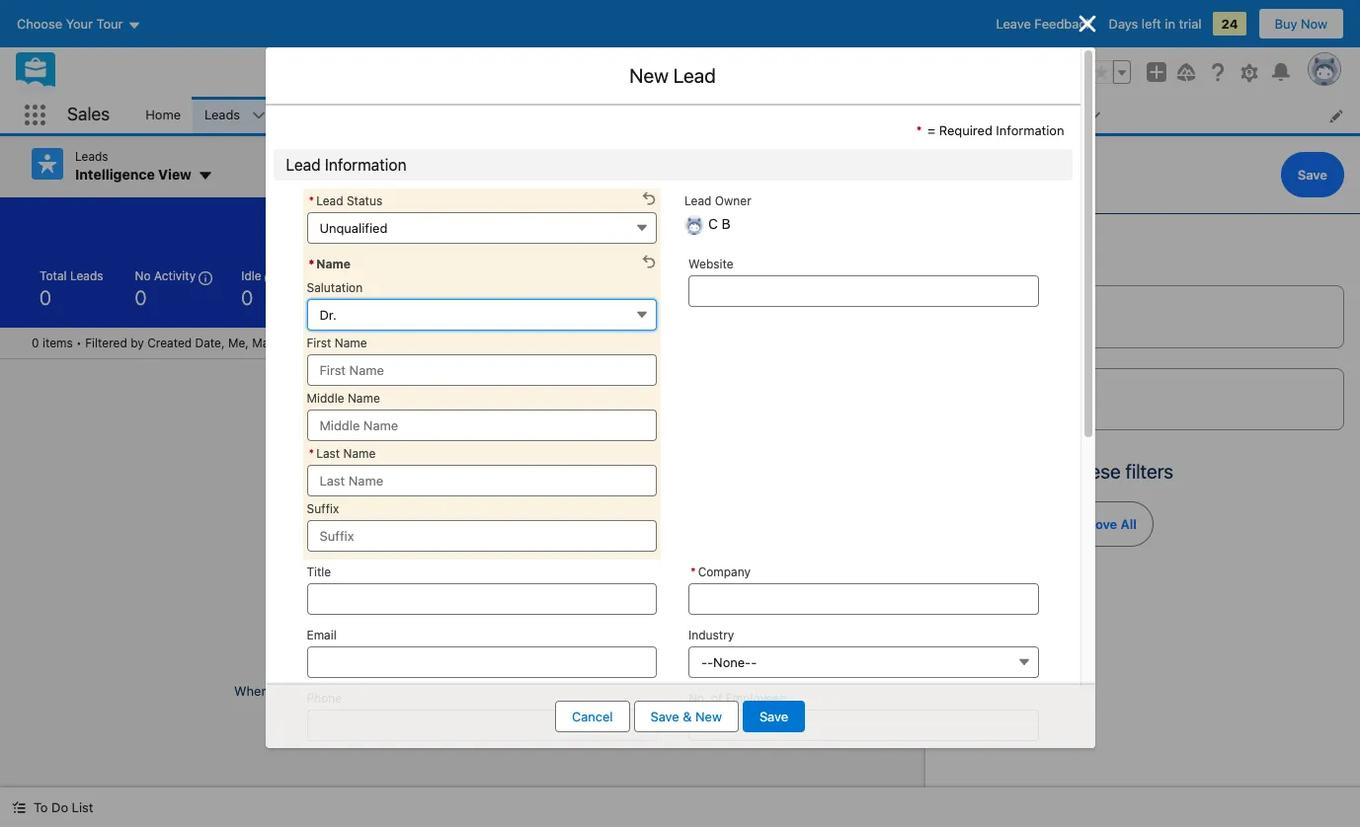 Task type: locate. For each thing, give the bounding box(es) containing it.
Suffix text field
[[307, 520, 657, 552]]

0 vertical spatial cancel
[[958, 167, 1001, 183]]

1 horizontal spatial created
[[526, 216, 564, 228]]

of
[[1050, 460, 1068, 483], [711, 691, 722, 706]]

lead left status
[[316, 193, 343, 208]]

no inside no upcoming 0
[[307, 268, 323, 283]]

name right the middle
[[348, 391, 380, 405]]

upcoming down week
[[598, 268, 655, 283]]

save inside button
[[650, 709, 679, 725]]

owner
[[715, 193, 751, 208], [682, 216, 713, 228]]

Title text field
[[307, 583, 657, 615]]

group
[[1089, 60, 1131, 84], [655, 148, 894, 180], [799, 209, 894, 237]]

1 horizontal spatial new
[[695, 709, 722, 725]]

now
[[1301, 16, 1328, 32]]

0 vertical spatial information
[[996, 122, 1064, 138]]

new right &
[[695, 709, 722, 725]]

0 button up city in the top left of the page
[[417, 260, 488, 316]]

2 horizontal spatial created
[[962, 299, 1006, 314]]

0 vertical spatial created
[[526, 216, 564, 228]]

created right by
[[147, 335, 192, 350]]

1 list item from the left
[[721, 97, 803, 133]]

1 horizontal spatial you
[[455, 684, 476, 700]]

cancel button down you'll
[[555, 701, 630, 733]]

lead owner
[[685, 193, 751, 208]]

* down lead information
[[309, 193, 314, 208]]

left
[[1142, 16, 1161, 32]]

--none--
[[701, 654, 757, 670]]

0 horizontal spatial owner
[[682, 216, 713, 228]]

leads right total
[[70, 268, 103, 283]]

last
[[316, 446, 340, 461]]

0 left 'items'
[[32, 335, 39, 350]]

Phone text field
[[307, 710, 657, 741]]

you
[[272, 684, 294, 700], [455, 684, 476, 700]]

- down industry
[[707, 654, 713, 670]]

upcoming up dr.
[[326, 268, 383, 283]]

name right first
[[335, 335, 367, 350]]

leads right "home"
[[204, 106, 240, 122]]

0 horizontal spatial created
[[147, 335, 192, 350]]

list item
[[721, 97, 803, 133], [924, 97, 1020, 133], [1020, 97, 1113, 133]]

remove all
[[1068, 517, 1137, 532]]

this week
[[589, 217, 640, 229]]

1 vertical spatial of
[[711, 691, 722, 706]]

0 inside total leads 0
[[40, 286, 51, 309]]

leave feedback link
[[996, 16, 1093, 32]]

* lead status
[[309, 193, 382, 208]]

group down days
[[1089, 60, 1131, 84]]

0 horizontal spatial you
[[272, 684, 294, 700]]

1 horizontal spatial 0 button
[[496, 260, 578, 316]]

0 down "no activity"
[[135, 286, 147, 309]]

0 horizontal spatial cancel
[[572, 709, 613, 725]]

2 you from the left
[[455, 684, 476, 700]]

these
[[1073, 460, 1121, 483]]

leads
[[392, 684, 424, 700]]

1 vertical spatial owner
[[682, 216, 713, 228]]

do
[[51, 800, 68, 816]]

you right 'that'
[[455, 684, 476, 700]]

leads
[[204, 106, 240, 122], [75, 149, 108, 164], [70, 268, 103, 283]]

track,
[[528, 684, 562, 700]]

=
[[928, 122, 936, 138]]

no left activity
[[135, 268, 151, 283]]

days
[[1109, 16, 1138, 32]]

me,
[[228, 335, 249, 350]]

0 left dr.
[[307, 286, 319, 309]]

0 horizontal spatial no
[[135, 268, 151, 283]]

you left mark
[[272, 684, 294, 700]]

no for no activity
[[135, 268, 151, 283]]

activity
[[154, 268, 196, 283]]

name
[[316, 256, 351, 271], [335, 335, 367, 350], [348, 391, 380, 405], [343, 446, 376, 461]]

employees
[[726, 691, 786, 706]]

1 vertical spatial created
[[962, 299, 1006, 314]]

important
[[331, 684, 389, 700]]

0 horizontal spatial 0 button
[[417, 260, 488, 316]]

-
[[425, 335, 430, 350], [701, 654, 707, 670], [707, 654, 713, 670], [751, 654, 757, 670]]

* for * company
[[690, 564, 696, 579]]

1 horizontal spatial of
[[1050, 460, 1068, 483]]

1 horizontal spatial upcoming
[[598, 268, 655, 283]]

0 items • filtered by created date, me, marked as important, overdue - city status
[[32, 335, 456, 350]]

0 items • filtered by created date, me, marked as important, overdue - city
[[32, 335, 456, 350]]

1 vertical spatial new
[[695, 709, 722, 725]]

Middle Name text field
[[307, 409, 657, 441]]

all
[[1027, 460, 1046, 483]]

* left last
[[309, 446, 314, 461]]

save button
[[1281, 152, 1344, 198], [743, 701, 805, 733]]

owner down lead owner
[[682, 216, 713, 228]]

0 horizontal spatial new
[[630, 64, 669, 87]]

as
[[297, 335, 310, 350]]

* up salutation on the left top of the page
[[309, 256, 314, 271]]

None text field
[[688, 583, 1039, 615]]

of right the no.
[[711, 691, 722, 706]]

1 horizontal spatial information
[[996, 122, 1064, 138]]

information right required
[[996, 122, 1064, 138]]

* left =
[[916, 122, 922, 138]]

*
[[916, 122, 922, 138], [309, 193, 314, 208], [309, 256, 314, 271], [309, 446, 314, 461], [690, 564, 696, 579]]

middle
[[307, 391, 344, 405]]

1 vertical spatial save button
[[743, 701, 805, 733]]

0 vertical spatial leads
[[204, 106, 240, 122]]

owner up the website
[[715, 193, 751, 208]]

list
[[134, 97, 1360, 133]]

cancel down * = required information
[[958, 167, 1001, 183]]

group up lead owner
[[655, 148, 894, 180]]

information up status
[[325, 156, 407, 173]]

to do list
[[34, 800, 93, 816]]

you'll
[[565, 684, 597, 700]]

1 vertical spatial information
[[325, 156, 407, 173]]

view
[[158, 166, 191, 183]]

0 vertical spatial new
[[630, 64, 669, 87]]

created left this at the top of page
[[526, 216, 564, 228]]

1 horizontal spatial no
[[307, 268, 323, 283]]

group up website text box on the top right of the page
[[799, 209, 894, 237]]

0
[[40, 286, 51, 309], [135, 286, 147, 309], [241, 286, 253, 309], [307, 286, 319, 309], [428, 286, 440, 309], [507, 286, 519, 309], [598, 286, 610, 309], [32, 335, 39, 350]]

cancel down you'll
[[572, 709, 613, 725]]

cancel button down * = required information
[[941, 152, 1018, 198]]

leads up the intelligence
[[75, 149, 108, 164]]

created for created
[[526, 216, 564, 228]]

created date
[[962, 299, 1036, 314]]

information
[[996, 122, 1064, 138], [325, 156, 407, 173]]

created left date
[[962, 299, 1006, 314]]

0 vertical spatial cancel button
[[941, 152, 1018, 198]]

of right all
[[1050, 460, 1068, 483]]

idle
[[241, 268, 261, 283]]

lead
[[673, 64, 716, 87], [286, 156, 321, 173], [316, 193, 343, 208], [685, 193, 712, 208]]

2 vertical spatial leads
[[70, 268, 103, 283]]

list
[[72, 800, 93, 816]]

want
[[480, 684, 509, 700]]

3 list item from the left
[[1020, 97, 1113, 133]]

- left city in the top left of the page
[[425, 335, 430, 350]]

middle name
[[307, 391, 380, 405]]

upcoming inside no upcoming 0
[[326, 268, 383, 283]]

1 horizontal spatial save button
[[1281, 152, 1344, 198]]

total
[[40, 268, 67, 283]]

2 vertical spatial group
[[799, 209, 894, 237]]

upcoming
[[326, 268, 383, 283], [598, 268, 655, 283]]

0 horizontal spatial upcoming
[[326, 268, 383, 283]]

new up the lead view settings image at the top of the page
[[630, 64, 669, 87]]

created for created date
[[962, 299, 1006, 314]]

0 button
[[417, 260, 488, 316], [496, 260, 578, 316]]

buy now button
[[1258, 8, 1344, 40]]

1 vertical spatial cancel
[[572, 709, 613, 725]]

required
[[939, 122, 993, 138]]

no
[[135, 268, 151, 283], [307, 268, 323, 283]]

* for * name
[[309, 256, 314, 271]]

0 vertical spatial owner
[[715, 193, 751, 208]]

Industry button
[[688, 646, 1039, 678]]

- left the none-
[[701, 654, 707, 670]]

created inside created date link
[[962, 299, 1006, 314]]

no for no upcoming 0
[[307, 268, 323, 283]]

1 upcoming from the left
[[326, 268, 383, 283]]

matching
[[941, 460, 1022, 483]]

leave feedback
[[996, 16, 1093, 32]]

created
[[526, 216, 564, 228], [962, 299, 1006, 314], [147, 335, 192, 350]]

0 horizontal spatial save
[[650, 709, 679, 725]]

industry
[[688, 628, 734, 643]]

them
[[627, 684, 657, 700]]

1 horizontal spatial cancel
[[958, 167, 1001, 183]]

0 horizontal spatial cancel button
[[555, 701, 630, 733]]

salutation
[[307, 280, 363, 295]]

cancel button
[[941, 152, 1018, 198], [555, 701, 630, 733]]

trial
[[1179, 16, 1202, 32]]

name for * name
[[316, 256, 351, 271]]

no up dr.
[[307, 268, 323, 283]]

no.
[[688, 691, 708, 706]]

name for middle name
[[348, 391, 380, 405]]

cancel for rightmost cancel button
[[958, 167, 1001, 183]]

list containing home
[[134, 97, 1360, 133]]

lead information
[[286, 156, 407, 173]]

name up salutation on the left top of the page
[[316, 256, 351, 271]]

Last Name text field
[[307, 465, 657, 496]]

save
[[1298, 167, 1328, 183], [650, 709, 679, 725], [759, 709, 788, 725]]

0 vertical spatial save button
[[1281, 152, 1344, 198]]

24
[[1221, 16, 1238, 32]]

inverse image
[[1075, 12, 1099, 36]]

0 button down the unqualified button
[[496, 260, 578, 316]]

* left company
[[690, 564, 696, 579]]

suffix
[[307, 501, 339, 516]]

phone
[[307, 691, 342, 706]]

important,
[[313, 335, 371, 350]]

0 down total
[[40, 286, 51, 309]]

save & new
[[650, 709, 722, 725]]

2 no from the left
[[307, 268, 323, 283]]

text default image
[[12, 801, 26, 815]]

1 no from the left
[[135, 268, 151, 283]]

0 horizontal spatial of
[[711, 691, 722, 706]]



Task type: vqa. For each thing, say whether or not it's contained in the screenshot.
"Lead Record Page - Three Column"
no



Task type: describe. For each thing, give the bounding box(es) containing it.
0 down idle
[[241, 286, 253, 309]]

First Name text field
[[307, 354, 657, 386]]

name for first name
[[335, 335, 367, 350]]

leads link
[[193, 97, 252, 133]]

days left in trial
[[1109, 16, 1202, 32]]

0 down the unqualified button
[[507, 286, 519, 309]]

&
[[683, 709, 692, 725]]

1 horizontal spatial save
[[759, 709, 788, 725]]

2 0 button from the left
[[496, 260, 578, 316]]

lead up "* lead status"
[[286, 156, 321, 173]]

filters
[[1125, 460, 1174, 483]]

unqualified
[[320, 220, 388, 236]]

No. of Employees text field
[[688, 710, 1039, 741]]

leads inside list item
[[204, 106, 240, 122]]

Lead Status, Unqualified button
[[307, 212, 657, 243]]

buy now
[[1275, 16, 1328, 32]]

to do list button
[[0, 788, 105, 828]]

items
[[42, 335, 73, 350]]

- up employees at the right
[[751, 654, 757, 670]]

1 vertical spatial cancel button
[[555, 701, 630, 733]]

leads inside total leads 0
[[70, 268, 103, 283]]

company
[[698, 564, 751, 579]]

website
[[688, 256, 734, 271]]

* for * last name
[[309, 446, 314, 461]]

no activity
[[135, 268, 196, 283]]

to
[[512, 684, 524, 700]]

dr.
[[320, 307, 337, 322]]

new inside button
[[695, 709, 722, 725]]

all
[[1121, 517, 1137, 532]]

filtered
[[85, 335, 127, 350]]

* name
[[309, 256, 351, 271]]

leave
[[996, 16, 1031, 32]]

title
[[307, 564, 331, 579]]

2 vertical spatial created
[[147, 335, 192, 350]]

* for * = required information
[[916, 122, 922, 138]]

mark
[[297, 684, 327, 700]]

date,
[[195, 335, 225, 350]]

email
[[307, 628, 337, 643]]

2 upcoming from the left
[[598, 268, 655, 283]]

intelligence
[[75, 166, 155, 183]]

lead up the lead view settings image at the top of the page
[[673, 64, 716, 87]]

to
[[34, 800, 48, 816]]

first name
[[307, 335, 367, 350]]

remove
[[1068, 517, 1117, 532]]

1 horizontal spatial cancel button
[[941, 152, 1018, 198]]

city
[[434, 335, 456, 350]]

total leads 0
[[40, 268, 103, 309]]

2 list item from the left
[[924, 97, 1020, 133]]

find
[[601, 684, 624, 700]]

0 vertical spatial of
[[1050, 460, 1068, 483]]

week
[[612, 217, 640, 229]]

when
[[234, 684, 269, 700]]

* company
[[690, 564, 751, 579]]

0 horizontal spatial save button
[[743, 701, 805, 733]]

created date link
[[962, 298, 1298, 335]]

1 vertical spatial leads
[[75, 149, 108, 164]]

0 horizontal spatial information
[[325, 156, 407, 173]]

no upcoming 0
[[307, 268, 383, 309]]

* last name
[[309, 446, 376, 461]]

2 horizontal spatial save
[[1298, 167, 1328, 183]]

•
[[76, 335, 82, 350]]

date
[[1010, 299, 1036, 314]]

here.
[[661, 684, 691, 700]]

by
[[131, 335, 144, 350]]

Website text field
[[688, 275, 1039, 307]]

1 horizontal spatial owner
[[715, 193, 751, 208]]

status
[[347, 193, 382, 208]]

in
[[1165, 16, 1175, 32]]

1 vertical spatial group
[[655, 148, 894, 180]]

matching all of these filters
[[941, 460, 1174, 483]]

lead down the lead view settings image at the top of the page
[[685, 193, 712, 208]]

* for * lead status
[[309, 193, 314, 208]]

none-
[[713, 654, 751, 670]]

new lead
[[630, 64, 716, 87]]

feedback
[[1035, 16, 1093, 32]]

intelligence view
[[75, 166, 191, 183]]

that
[[428, 684, 451, 700]]

remove all button
[[1051, 502, 1154, 547]]

first
[[307, 335, 331, 350]]

no. of employees
[[688, 691, 786, 706]]

0 inside no upcoming 0
[[307, 286, 319, 309]]

0 vertical spatial group
[[1089, 60, 1131, 84]]

home link
[[134, 97, 193, 133]]

1 0 button from the left
[[417, 260, 488, 316]]

home
[[145, 106, 181, 122]]

Salutation button
[[307, 299, 657, 330]]

leads list item
[[193, 97, 278, 133]]

cancel for bottom cancel button
[[572, 709, 613, 725]]

0 down this at the top of page
[[598, 286, 610, 309]]

buy
[[1275, 16, 1297, 32]]

lead view settings image
[[655, 148, 708, 180]]

Email text field
[[307, 646, 657, 678]]

this week button
[[572, 209, 674, 237]]

0 up city in the top left of the page
[[428, 286, 440, 309]]

when you mark important leads that you want to track, you'll find them here.
[[234, 684, 691, 700]]

name right last
[[343, 446, 376, 461]]

sales
[[67, 104, 110, 125]]

* = required information
[[916, 122, 1064, 138]]

1 you from the left
[[272, 684, 294, 700]]

overdue
[[374, 335, 422, 350]]

save & new button
[[634, 701, 739, 733]]

key performance indicators group
[[0, 260, 926, 327]]

marked
[[252, 335, 294, 350]]



